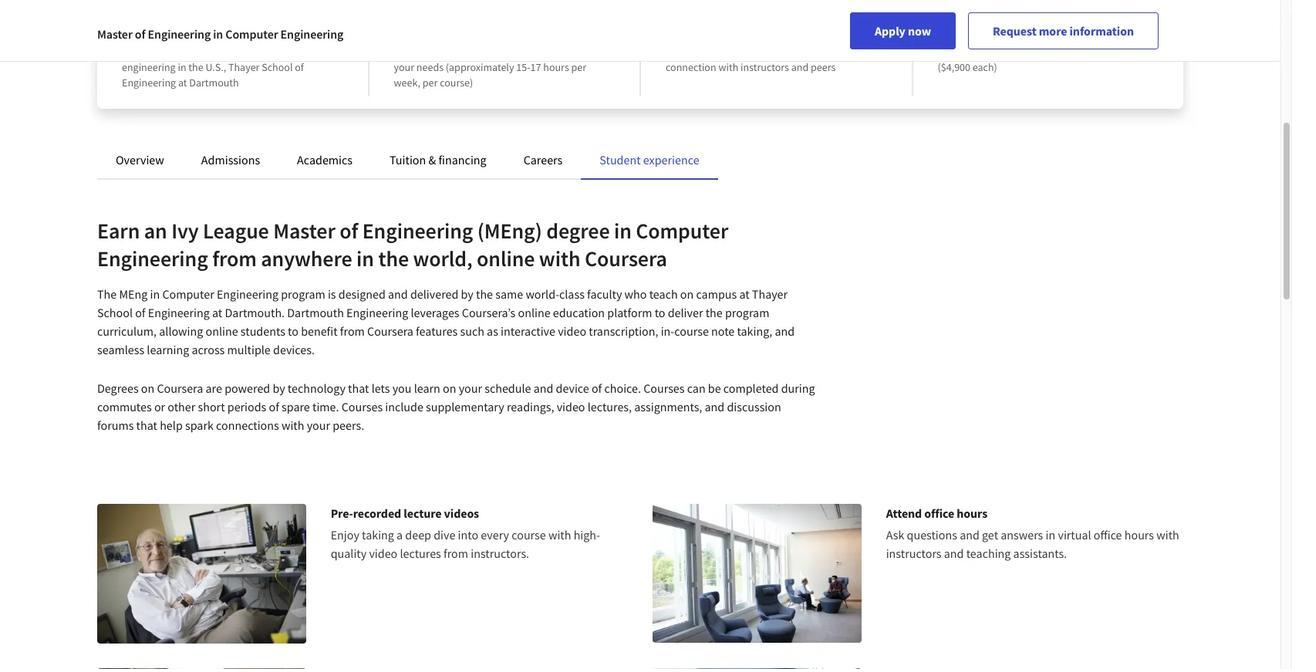Task type: locate. For each thing, give the bounding box(es) containing it.
1 horizontal spatial course
[[675, 323, 709, 339]]

1 vertical spatial per
[[571, 60, 587, 74]]

video down taking at the left of page
[[369, 546, 398, 561]]

program up (approximately
[[457, 45, 496, 59]]

1 vertical spatial school
[[97, 305, 133, 320]]

0 horizontal spatial that
[[136, 417, 157, 433]]

1 horizontal spatial you
[[1030, 45, 1046, 59]]

platform
[[608, 305, 652, 320]]

coursera up who
[[585, 245, 667, 272]]

ivy inside earn an ivy league master of engineering (meng) degree in computer engineering from anywhere in the world, online with coursera
[[171, 217, 199, 245]]

2 horizontal spatial program
[[725, 305, 770, 320]]

2 vertical spatial from
[[444, 546, 468, 561]]

hours up get
[[957, 505, 988, 521]]

per left term
[[1088, 45, 1103, 59]]

dartmouth inside the meng in computer engineering program is designed and delivered by the same world-class faculty who teach on campus at thayer school of engineering at dartmouth. dartmouth engineering leverages coursera's online education platform to deliver the program curriculum, allowing online students to benefit from coursera features such as interactive video transcription, in-course note taking, and seamless learning across multiple devices.
[[287, 305, 344, 320]]

0 horizontal spatial to
[[288, 323, 299, 339]]

deep
[[405, 527, 431, 543]]

0 horizontal spatial school
[[97, 305, 133, 320]]

league up first
[[197, 23, 244, 42]]

cost
[[1026, 23, 1053, 42]]

in right enroll
[[1077, 45, 1085, 59]]

at
[[178, 76, 187, 90], [740, 286, 750, 302], [212, 305, 222, 320]]

1 vertical spatial an
[[144, 217, 167, 245]]

schedule inside degrees on coursera are powered by technology that lets you learn on your schedule and device of choice. courses can be completed during commutes or other short periods of spare time. courses include supplementary readings, video lectures, assignments, and discussion forums that help spark connections with your peers.
[[485, 380, 531, 396]]

an up meng
[[144, 217, 167, 245]]

thayer
[[228, 60, 260, 74], [752, 286, 788, 302]]

1 vertical spatial to
[[288, 323, 299, 339]]

2 horizontal spatial coursera
[[585, 245, 667, 272]]

an up "one"
[[155, 23, 172, 42]]

1 vertical spatial master
[[273, 217, 335, 245]]

0 vertical spatial instructors
[[741, 60, 789, 74]]

degree up schools
[[247, 23, 293, 42]]

instructors down hands- at the top right
[[741, 60, 789, 74]]

0 vertical spatial thayer
[[228, 60, 260, 74]]

your up week,
[[394, 60, 414, 74]]

online up across
[[206, 323, 238, 339]]

1 horizontal spatial thayer
[[752, 286, 788, 302]]

computer up teach
[[636, 217, 729, 245]]

(approximately
[[446, 60, 514, 74]]

for
[[978, 45, 991, 59]]

information
[[1070, 23, 1134, 39]]

course down deliver
[[675, 323, 709, 339]]

0 vertical spatial coursera
[[585, 245, 667, 272]]

apply now button
[[850, 12, 956, 49]]

ivy for anywhere
[[171, 217, 199, 245]]

office up questions
[[925, 505, 955, 521]]

an inside earn an ivy league master of engineering (meng) degree in computer engineering from anywhere in the world, online with coursera
[[144, 217, 167, 245]]

on up or
[[141, 380, 155, 396]]

1 vertical spatial course
[[512, 527, 546, 543]]

professional
[[215, 45, 270, 59]]

0 vertical spatial per
[[1088, 45, 1103, 59]]

league inside earn an ivy league master of engineering (meng) degree in computer engineering from anywhere in the world, online with coursera
[[203, 217, 269, 245]]

careers
[[524, 152, 563, 167]]

0 horizontal spatial you
[[393, 380, 412, 396]]

thayer up taking,
[[752, 286, 788, 302]]

the meng in computer engineering program is designed and delivered by the same world-class faculty who teach on campus at thayer school of engineering at dartmouth. dartmouth engineering leverages coursera's online education platform to deliver the program curriculum, allowing online students to benefit from coursera features such as interactive video transcription, in-course note taking, and seamless learning across multiple devices.
[[97, 286, 795, 357]]

spark
[[185, 417, 214, 433]]

0 vertical spatial degree
[[247, 23, 293, 42]]

in
[[213, 26, 223, 42], [1077, 45, 1085, 59], [178, 60, 186, 74], [614, 217, 632, 245], [357, 245, 374, 272], [150, 286, 160, 302], [1046, 527, 1056, 543]]

0 horizontal spatial course
[[512, 527, 546, 543]]

engineering up dartmouth.
[[217, 286, 279, 302]]

0 vertical spatial program
[[457, 45, 496, 59]]

per inside $44,100 total cost pay only for courses you enroll in per term ($4,900 each)
[[1088, 45, 1103, 59]]

1 horizontal spatial instructors
[[886, 546, 942, 561]]

0 vertical spatial from
[[212, 245, 257, 272]]

in inside the attend office hours ask questions and get answers in virtual office hours with instructors and teaching assistants.
[[1046, 527, 1056, 543]]

request more information
[[993, 23, 1134, 39]]

be
[[708, 380, 721, 396]]

courses up 'assignments,' in the bottom of the page
[[644, 380, 685, 396]]

0 vertical spatial master
[[97, 26, 133, 42]]

that down or
[[136, 417, 157, 433]]

2 horizontal spatial from
[[444, 546, 468, 561]]

0 horizontal spatial dartmouth
[[189, 76, 239, 90]]

lectures
[[400, 546, 441, 561]]

on up deliver
[[681, 286, 694, 302]]

you up include
[[393, 380, 412, 396]]

that left lets
[[348, 380, 369, 396]]

ivy inside earn an ivy league degree from one of the first professional schools of engineering in the u.s., thayer school of engineering at dartmouth
[[175, 23, 194, 42]]

school down "the"
[[97, 305, 133, 320]]

attend office hours ask questions and get answers in virtual office hours with instructors and teaching assistants.
[[886, 505, 1180, 561]]

0 horizontal spatial degree
[[247, 23, 293, 42]]

can
[[687, 380, 706, 396]]

2 horizontal spatial computer
[[636, 217, 729, 245]]

earn inside earn an ivy league master of engineering (meng) degree in computer engineering from anywhere in the world, online with coursera
[[97, 217, 140, 245]]

master up is at top
[[273, 217, 335, 245]]

schedule up readings,
[[485, 380, 531, 396]]

0 vertical spatial your
[[394, 60, 414, 74]]

and down questions
[[944, 546, 964, 561]]

computer up allowing
[[162, 286, 214, 302]]

schedule up 17
[[529, 45, 570, 59]]

computer up professional
[[226, 26, 278, 42]]

1 horizontal spatial that
[[348, 380, 369, 396]]

commutes
[[97, 399, 152, 414]]

1 vertical spatial league
[[203, 217, 269, 245]]

leverages
[[411, 305, 460, 320]]

1 horizontal spatial to
[[655, 305, 666, 320]]

you
[[1030, 45, 1046, 59], [393, 380, 412, 396]]

education
[[553, 305, 605, 320]]

lecture videos, hands-on projects, and connection with instructors and peers
[[666, 45, 840, 74]]

in right engineering
[[178, 60, 186, 74]]

league down the admissions
[[203, 217, 269, 245]]

from inside pre-recorded lecture videos enjoy taking a deep dive into every course with high- quality video lectures from instructors.
[[444, 546, 468, 561]]

curriculum,
[[97, 323, 157, 339]]

meng
[[119, 286, 148, 302]]

1 vertical spatial instructors
[[886, 546, 942, 561]]

seamless
[[97, 342, 144, 357]]

academics
[[297, 152, 353, 167]]

0 horizontal spatial master
[[97, 26, 133, 42]]

thayer inside earn an ivy league degree from one of the first professional schools of engineering in the u.s., thayer school of engineering at dartmouth
[[228, 60, 260, 74]]

apply now
[[875, 23, 931, 39]]

master of engineering in computer engineering
[[97, 26, 344, 42]]

1 horizontal spatial from
[[340, 323, 365, 339]]

to
[[655, 305, 666, 320], [288, 323, 299, 339]]

per
[[1088, 45, 1103, 59], [571, 60, 587, 74], [423, 76, 438, 90]]

1 vertical spatial thayer
[[752, 286, 788, 302]]

of down schools
[[295, 60, 304, 74]]

academics link
[[297, 152, 353, 167]]

0 horizontal spatial courses
[[342, 399, 383, 414]]

0 vertical spatial course
[[675, 323, 709, 339]]

1 horizontal spatial by
[[461, 286, 474, 302]]

0 vertical spatial league
[[197, 23, 244, 42]]

that inside "complete the program on the schedule that suits your needs (approximately 15-17 hours per week, per course)"
[[572, 45, 590, 59]]

in up designed
[[357, 245, 374, 272]]

school inside the meng in computer engineering program is designed and delivered by the same world-class faculty who teach on campus at thayer school of engineering at dartmouth. dartmouth engineering leverages coursera's online education platform to deliver the program curriculum, allowing online students to benefit from coursera features such as interactive video transcription, in-course note taking, and seamless learning across multiple devices.
[[97, 305, 133, 320]]

hours
[[543, 60, 569, 74], [957, 505, 988, 521], [1125, 527, 1155, 543]]

tuition & financing link
[[390, 152, 487, 167]]

you down cost
[[1030, 45, 1046, 59]]

0 horizontal spatial hours
[[543, 60, 569, 74]]

coursera inside earn an ivy league master of engineering (meng) degree in computer engineering from anywhere in the world, online with coursera
[[585, 245, 667, 272]]

2 horizontal spatial at
[[740, 286, 750, 302]]

0 horizontal spatial thayer
[[228, 60, 260, 74]]

an inside earn an ivy league degree from one of the first professional schools of engineering in the u.s., thayer school of engineering at dartmouth
[[155, 23, 172, 42]]

0 vertical spatial hours
[[543, 60, 569, 74]]

1 vertical spatial computer
[[636, 217, 729, 245]]

the
[[178, 45, 193, 59], [440, 45, 455, 59], [512, 45, 527, 59], [189, 60, 203, 74], [378, 245, 409, 272], [476, 286, 493, 302], [706, 305, 723, 320]]

on inside lecture videos, hands-on projects, and connection with instructors and peers
[[767, 45, 779, 59]]

instructors.
[[471, 546, 529, 561]]

lecture
[[404, 505, 442, 521]]

earn for earn an ivy league master of engineering (meng) degree in computer engineering from anywhere in the world, online with coursera
[[97, 217, 140, 245]]

course
[[675, 323, 709, 339], [512, 527, 546, 543]]

from right benefit
[[340, 323, 365, 339]]

dartmouth
[[189, 76, 239, 90], [287, 305, 344, 320]]

your down time.
[[307, 417, 330, 433]]

from down dive
[[444, 546, 468, 561]]

program up taking,
[[725, 305, 770, 320]]

school
[[262, 60, 293, 74], [97, 305, 133, 320]]

of up designed
[[340, 217, 358, 245]]

1 vertical spatial video
[[557, 399, 585, 414]]

online up same
[[477, 245, 535, 272]]

2 horizontal spatial your
[[459, 380, 482, 396]]

0 horizontal spatial computer
[[162, 286, 214, 302]]

into
[[458, 527, 479, 543]]

0 vertical spatial to
[[655, 305, 666, 320]]

instructors down questions
[[886, 546, 942, 561]]

earn for earn an ivy league degree from one of the first professional schools of engineering in the u.s., thayer school of engineering at dartmouth
[[122, 23, 152, 42]]

your up supplementary
[[459, 380, 482, 396]]

pre-
[[331, 505, 353, 521]]

1 horizontal spatial hours
[[957, 505, 988, 521]]

engineering up allowing
[[148, 305, 210, 320]]

dartmouth down u.s., in the top of the page
[[189, 76, 239, 90]]

in up assistants.
[[1046, 527, 1056, 543]]

0 vertical spatial earn
[[122, 23, 152, 42]]

that left suits
[[572, 45, 590, 59]]

lets
[[372, 380, 390, 396]]

by inside the meng in computer engineering program is designed and delivered by the same world-class faculty who teach on campus at thayer school of engineering at dartmouth. dartmouth engineering leverages coursera's online education platform to deliver the program curriculum, allowing online students to benefit from coursera features such as interactive video transcription, in-course note taking, and seamless learning across multiple devices.
[[461, 286, 474, 302]]

school down schools
[[262, 60, 293, 74]]

and
[[823, 45, 840, 59], [792, 60, 809, 74], [388, 286, 408, 302], [775, 323, 795, 339], [534, 380, 554, 396], [705, 399, 725, 414], [960, 527, 980, 543], [944, 546, 964, 561]]

you inside degrees on coursera are powered by technology that lets you learn on your schedule and device of choice. courses can be completed during commutes or other short periods of spare time. courses include supplementary readings, video lectures, assignments, and discussion forums that help spark connections with your peers.
[[393, 380, 412, 396]]

1 horizontal spatial coursera
[[367, 323, 414, 339]]

0 vertical spatial that
[[572, 45, 590, 59]]

0 vertical spatial by
[[461, 286, 474, 302]]

the up 15-
[[512, 45, 527, 59]]

coursera up other
[[157, 380, 203, 396]]

overview link
[[116, 152, 164, 167]]

teach
[[650, 286, 678, 302]]

the up designed
[[378, 245, 409, 272]]

0 horizontal spatial per
[[423, 76, 438, 90]]

league for degree
[[197, 23, 244, 42]]

earn an ivy league degree from one of the first professional schools of engineering in the u.s., thayer school of engineering at dartmouth
[[122, 23, 318, 90]]

earn up "the"
[[97, 217, 140, 245]]

computer inside earn an ivy league master of engineering (meng) degree in computer engineering from anywhere in the world, online with coursera
[[636, 217, 729, 245]]

office right virtual
[[1094, 527, 1123, 543]]

pay
[[938, 45, 954, 59]]

from up dartmouth.
[[212, 245, 257, 272]]

1 horizontal spatial school
[[262, 60, 293, 74]]

degree up class
[[547, 217, 610, 245]]

1 vertical spatial dartmouth
[[287, 305, 344, 320]]

spare
[[282, 399, 310, 414]]

0 horizontal spatial by
[[273, 380, 285, 396]]

and down be
[[705, 399, 725, 414]]

with inside the attend office hours ask questions and get answers in virtual office hours with instructors and teaching assistants.
[[1157, 527, 1180, 543]]

by
[[461, 286, 474, 302], [273, 380, 285, 396]]

0 horizontal spatial instructors
[[741, 60, 789, 74]]

0 vertical spatial courses
[[644, 380, 685, 396]]

world,
[[413, 245, 473, 272]]

0 vertical spatial online
[[477, 245, 535, 272]]

2 vertical spatial your
[[307, 417, 330, 433]]

0 vertical spatial schedule
[[529, 45, 570, 59]]

0 horizontal spatial at
[[178, 76, 187, 90]]

1 vertical spatial schedule
[[485, 380, 531, 396]]

from inside earn an ivy league master of engineering (meng) degree in computer engineering from anywhere in the world, online with coursera
[[212, 245, 257, 272]]

on inside the meng in computer engineering program is designed and delivered by the same world-class faculty who teach on campus at thayer school of engineering at dartmouth. dartmouth engineering leverages coursera's online education platform to deliver the program curriculum, allowing online students to benefit from coursera features such as interactive video transcription, in-course note taking, and seamless learning across multiple devices.
[[681, 286, 694, 302]]

0 vertical spatial computer
[[226, 26, 278, 42]]

0 vertical spatial school
[[262, 60, 293, 74]]

0 vertical spatial at
[[178, 76, 187, 90]]

per down needs
[[423, 76, 438, 90]]

course right every
[[512, 527, 546, 543]]

the left first
[[178, 45, 193, 59]]

1 horizontal spatial your
[[394, 60, 414, 74]]

on
[[498, 45, 510, 59], [767, 45, 779, 59], [681, 286, 694, 302], [141, 380, 155, 396], [443, 380, 456, 396]]

of up from
[[135, 26, 145, 42]]

course)
[[440, 76, 473, 90]]

and right taking,
[[775, 323, 795, 339]]

on left projects,
[[767, 45, 779, 59]]

hours inside "complete the program on the schedule that suits your needs (approximately 15-17 hours per week, per course)"
[[543, 60, 569, 74]]

0 horizontal spatial your
[[307, 417, 330, 433]]

complete
[[394, 45, 438, 59]]

the inside earn an ivy league master of engineering (meng) degree in computer engineering from anywhere in the world, online with coursera
[[378, 245, 409, 272]]

admissions link
[[201, 152, 260, 167]]

time.
[[313, 399, 339, 414]]

each)
[[973, 60, 998, 74]]

from
[[122, 45, 146, 59]]

0 vertical spatial dartmouth
[[189, 76, 239, 90]]

and up readings,
[[534, 380, 554, 396]]

2 vertical spatial hours
[[1125, 527, 1155, 543]]

tuition
[[390, 152, 426, 167]]

dartmouth up benefit
[[287, 305, 344, 320]]

help
[[160, 417, 183, 433]]

2 vertical spatial per
[[423, 76, 438, 90]]

per right 17
[[571, 60, 587, 74]]

in inside earn an ivy league degree from one of the first professional schools of engineering in the u.s., thayer school of engineering at dartmouth
[[178, 60, 186, 74]]

first
[[195, 45, 213, 59]]

thayer down professional
[[228, 60, 260, 74]]

in right meng
[[150, 286, 160, 302]]

by inside degrees on coursera are powered by technology that lets you learn on your schedule and device of choice. courses can be completed during commutes or other short periods of spare time. courses include supplementary readings, video lectures, assignments, and discussion forums that help spark connections with your peers.
[[273, 380, 285, 396]]

banner background image
[[0, 0, 1281, 59]]

degree inside earn an ivy league degree from one of the first professional schools of engineering in the u.s., thayer school of engineering at dartmouth
[[247, 23, 293, 42]]

note
[[712, 323, 735, 339]]

1 vertical spatial ivy
[[171, 217, 199, 245]]

who
[[625, 286, 647, 302]]

2 horizontal spatial per
[[1088, 45, 1103, 59]]

in up professional
[[213, 26, 223, 42]]

1 vertical spatial your
[[459, 380, 482, 396]]

program inside "complete the program on the schedule that suits your needs (approximately 15-17 hours per week, per course)"
[[457, 45, 496, 59]]

1 horizontal spatial at
[[212, 305, 222, 320]]

interactive
[[501, 323, 556, 339]]

earn up from
[[122, 23, 152, 42]]

careers link
[[524, 152, 563, 167]]

video down education
[[558, 323, 587, 339]]

1 vertical spatial you
[[393, 380, 412, 396]]

in inside the meng in computer engineering program is designed and delivered by the same world-class faculty who teach on campus at thayer school of engineering at dartmouth. dartmouth engineering leverages coursera's online education platform to deliver the program curriculum, allowing online students to benefit from coursera features such as interactive video transcription, in-course note taking, and seamless learning across multiple devices.
[[150, 286, 160, 302]]

engineering down engineering
[[122, 76, 176, 90]]

every
[[481, 527, 509, 543]]

hours right virtual
[[1125, 527, 1155, 543]]

of down meng
[[135, 305, 145, 320]]

you inside $44,100 total cost pay only for courses you enroll in per term ($4,900 each)
[[1030, 45, 1046, 59]]

to down teach
[[655, 305, 666, 320]]

earn inside earn an ivy league degree from one of the first professional schools of engineering in the u.s., thayer school of engineering at dartmouth
[[122, 23, 152, 42]]

0 horizontal spatial program
[[281, 286, 325, 302]]

1 vertical spatial earn
[[97, 217, 140, 245]]

2 vertical spatial video
[[369, 546, 398, 561]]

request
[[993, 23, 1037, 39]]

course inside the meng in computer engineering program is designed and delivered by the same world-class faculty who teach on campus at thayer school of engineering at dartmouth. dartmouth engineering leverages coursera's online education platform to deliver the program curriculum, allowing online students to benefit from coursera features such as interactive video transcription, in-course note taking, and seamless learning across multiple devices.
[[675, 323, 709, 339]]

1 horizontal spatial program
[[457, 45, 496, 59]]

peers.
[[333, 417, 364, 433]]

by up coursera's
[[461, 286, 474, 302]]

0 vertical spatial you
[[1030, 45, 1046, 59]]

league inside earn an ivy league degree from one of the first professional schools of engineering in the u.s., thayer school of engineering at dartmouth
[[197, 23, 244, 42]]

video down device
[[557, 399, 585, 414]]

engineering up schools
[[281, 26, 344, 42]]

1 vertical spatial degree
[[547, 217, 610, 245]]

to up devices.
[[288, 323, 299, 339]]

2 vertical spatial coursera
[[157, 380, 203, 396]]

league
[[197, 23, 244, 42], [203, 217, 269, 245]]

on up (approximately
[[498, 45, 510, 59]]

1 vertical spatial coursera
[[367, 323, 414, 339]]

ivy
[[175, 23, 194, 42], [171, 217, 199, 245]]

master up from
[[97, 26, 133, 42]]

discussion
[[727, 399, 782, 414]]

program left is at top
[[281, 286, 325, 302]]

hours right 17
[[543, 60, 569, 74]]

get
[[982, 527, 999, 543]]

engineering
[[148, 26, 211, 42], [281, 26, 344, 42], [122, 76, 176, 90], [362, 217, 473, 245], [97, 245, 208, 272], [217, 286, 279, 302], [148, 305, 210, 320], [347, 305, 408, 320]]



Task type: describe. For each thing, give the bounding box(es) containing it.
u.s.,
[[206, 60, 226, 74]]

recorded
[[353, 505, 401, 521]]

video inside degrees on coursera are powered by technology that lets you learn on your schedule and device of choice. courses can be completed during commutes or other short periods of spare time. courses include supplementary readings, video lectures, assignments, and discussion forums that help spark connections with your peers.
[[557, 399, 585, 414]]

1 horizontal spatial per
[[571, 60, 587, 74]]

questions
[[907, 527, 958, 543]]

your inside "complete the program on the schedule that suits your needs (approximately 15-17 hours per week, per course)"
[[394, 60, 414, 74]]

more
[[1039, 23, 1068, 39]]

completed
[[724, 380, 779, 396]]

of left spare
[[269, 399, 279, 414]]

on inside "complete the program on the schedule that suits your needs (approximately 15-17 hours per week, per course)"
[[498, 45, 510, 59]]

one
[[148, 45, 165, 59]]

periods
[[227, 399, 266, 414]]

and down projects,
[[792, 60, 809, 74]]

(meng)
[[478, 217, 542, 245]]

from inside the meng in computer engineering program is designed and delivered by the same world-class faculty who teach on campus at thayer school of engineering at dartmouth. dartmouth engineering leverages coursera's online education platform to deliver the program curriculum, allowing online students to benefit from coursera features such as interactive video transcription, in-course note taking, and seamless learning across multiple devices.
[[340, 323, 365, 339]]

during
[[781, 380, 815, 396]]

engineering up "one"
[[148, 26, 211, 42]]

with inside pre-recorded lecture videos enjoy taking a deep dive into every course with high- quality video lectures from instructors.
[[549, 527, 571, 543]]

enroll
[[1048, 45, 1075, 59]]

the down campus
[[706, 305, 723, 320]]

engineering up meng
[[97, 245, 208, 272]]

at inside earn an ivy league degree from one of the first professional schools of engineering in the u.s., thayer school of engineering at dartmouth
[[178, 76, 187, 90]]

of up lectures,
[[592, 380, 602, 396]]

2 vertical spatial online
[[206, 323, 238, 339]]

video inside the meng in computer engineering program is designed and delivered by the same world-class faculty who teach on campus at thayer school of engineering at dartmouth. dartmouth engineering leverages coursera's online education platform to deliver the program curriculum, allowing online students to benefit from coursera features such as interactive video transcription, in-course note taking, and seamless learning across multiple devices.
[[558, 323, 587, 339]]

&
[[429, 152, 436, 167]]

engineering up delivered on the top of the page
[[362, 217, 473, 245]]

student
[[600, 152, 641, 167]]

deliver
[[668, 305, 703, 320]]

and left get
[[960, 527, 980, 543]]

the down first
[[189, 60, 203, 74]]

in inside $44,100 total cost pay only for courses you enroll in per term ($4,900 each)
[[1077, 45, 1085, 59]]

1 vertical spatial program
[[281, 286, 325, 302]]

is
[[328, 286, 336, 302]]

1 horizontal spatial computer
[[226, 26, 278, 42]]

students
[[241, 323, 285, 339]]

features
[[416, 323, 458, 339]]

world-
[[526, 286, 559, 302]]

experience
[[643, 152, 700, 167]]

coursera's
[[462, 305, 516, 320]]

pre-recorded lecture videos enjoy taking a deep dive into every course with high- quality video lectures from instructors.
[[331, 505, 600, 561]]

virtual
[[1058, 527, 1092, 543]]

video inside pre-recorded lecture videos enjoy taking a deep dive into every course with high- quality video lectures from instructors.
[[369, 546, 398, 561]]

course inside pre-recorded lecture videos enjoy taking a deep dive into every course with high- quality video lectures from instructors.
[[512, 527, 546, 543]]

transcription,
[[589, 323, 659, 339]]

total
[[992, 23, 1023, 42]]

a
[[397, 527, 403, 543]]

1 vertical spatial at
[[740, 286, 750, 302]]

degree inside earn an ivy league master of engineering (meng) degree in computer engineering from anywhere in the world, online with coursera
[[547, 217, 610, 245]]

across
[[192, 342, 225, 357]]

0 horizontal spatial office
[[925, 505, 955, 521]]

coursera inside the meng in computer engineering program is designed and delivered by the same world-class faculty who teach on campus at thayer school of engineering at dartmouth. dartmouth engineering leverages coursera's online education platform to deliver the program curriculum, allowing online students to benefit from coursera features such as interactive video transcription, in-course note taking, and seamless learning across multiple devices.
[[367, 323, 414, 339]]

dartmouth inside earn an ivy league degree from one of the first professional schools of engineering in the u.s., thayer school of engineering at dartmouth
[[189, 76, 239, 90]]

in up who
[[614, 217, 632, 245]]

ivy for engineering
[[175, 23, 194, 42]]

devices.
[[273, 342, 315, 357]]

of right schools
[[309, 45, 318, 59]]

degrees
[[97, 380, 139, 396]]

in-
[[661, 323, 675, 339]]

degrees on coursera are powered by technology that lets you learn on your schedule and device of choice. courses can be completed during commutes or other short periods of spare time. courses include supplementary readings, video lectures, assignments, and discussion forums that help spark connections with your peers.
[[97, 380, 815, 433]]

needs
[[417, 60, 444, 74]]

with inside degrees on coursera are powered by technology that lets you learn on your schedule and device of choice. courses can be completed during commutes or other short periods of spare time. courses include supplementary readings, video lectures, assignments, and discussion forums that help spark connections with your peers.
[[282, 417, 304, 433]]

and up peers
[[823, 45, 840, 59]]

dive
[[434, 527, 456, 543]]

an for earn an ivy league degree from one of the first professional schools of engineering in the u.s., thayer school of engineering at dartmouth
[[155, 23, 172, 42]]

an for earn an ivy league master of engineering (meng) degree in computer engineering from anywhere in the world, online with coursera
[[144, 217, 167, 245]]

on right learn
[[443, 380, 456, 396]]

student experience link
[[600, 152, 700, 167]]

tuition & financing
[[390, 152, 487, 167]]

learning
[[147, 342, 189, 357]]

engineering down designed
[[347, 305, 408, 320]]

15-
[[516, 60, 531, 74]]

2 vertical spatial at
[[212, 305, 222, 320]]

attend
[[886, 505, 922, 521]]

taking,
[[737, 323, 773, 339]]

projects,
[[781, 45, 821, 59]]

student experience
[[600, 152, 700, 167]]

coursera inside degrees on coursera are powered by technology that lets you learn on your schedule and device of choice. courses can be completed during commutes or other short periods of spare time. courses include supplementary readings, video lectures, assignments, and discussion forums that help spark connections with your peers.
[[157, 380, 203, 396]]

of right "one"
[[167, 45, 176, 59]]

2 vertical spatial that
[[136, 417, 157, 433]]

of inside the meng in computer engineering program is designed and delivered by the same world-class faculty who teach on campus at thayer school of engineering at dartmouth. dartmouth engineering leverages coursera's online education platform to deliver the program curriculum, allowing online students to benefit from coursera features such as interactive video transcription, in-course note taking, and seamless learning across multiple devices.
[[135, 305, 145, 320]]

apply
[[875, 23, 906, 39]]

school inside earn an ivy league degree from one of the first professional schools of engineering in the u.s., thayer school of engineering at dartmouth
[[262, 60, 293, 74]]

admissions
[[201, 152, 260, 167]]

other
[[168, 399, 195, 414]]

readings,
[[507, 399, 554, 414]]

and right designed
[[388, 286, 408, 302]]

league for master
[[203, 217, 269, 245]]

lectures,
[[588, 399, 632, 414]]

2 horizontal spatial hours
[[1125, 527, 1155, 543]]

the up needs
[[440, 45, 455, 59]]

assistants.
[[1014, 546, 1067, 561]]

answers
[[1001, 527, 1044, 543]]

such
[[460, 323, 485, 339]]

term
[[1105, 45, 1126, 59]]

1 vertical spatial hours
[[957, 505, 988, 521]]

overview
[[116, 152, 164, 167]]

($4,900
[[938, 60, 971, 74]]

with inside lecture videos, hands-on projects, and connection with instructors and peers
[[719, 60, 739, 74]]

anywhere
[[261, 245, 352, 272]]

instructors inside lecture videos, hands-on projects, and connection with instructors and peers
[[741, 60, 789, 74]]

short
[[198, 399, 225, 414]]

thayer inside the meng in computer engineering program is designed and delivered by the same world-class faculty who teach on campus at thayer school of engineering at dartmouth. dartmouth engineering leverages coursera's online education platform to deliver the program curriculum, allowing online students to benefit from coursera features such as interactive video transcription, in-course note taking, and seamless learning across multiple devices.
[[752, 286, 788, 302]]

complete the program on the schedule that suits your needs (approximately 15-17 hours per week, per course)
[[394, 45, 614, 90]]

allowing
[[159, 323, 203, 339]]

master inside earn an ivy league master of engineering (meng) degree in computer engineering from anywhere in the world, online with coursera
[[273, 217, 335, 245]]

1 vertical spatial office
[[1094, 527, 1123, 543]]

17
[[531, 60, 541, 74]]

enjoy
[[331, 527, 360, 543]]

designed
[[339, 286, 386, 302]]

include
[[385, 399, 424, 414]]

week,
[[394, 76, 421, 90]]

choice.
[[605, 380, 641, 396]]

1 vertical spatial online
[[518, 305, 551, 320]]

as
[[487, 323, 498, 339]]

request more information button
[[968, 12, 1159, 49]]

delivered
[[411, 286, 459, 302]]

of inside earn an ivy league master of engineering (meng) degree in computer engineering from anywhere in the world, online with coursera
[[340, 217, 358, 245]]

powered
[[225, 380, 270, 396]]

the up coursera's
[[476, 286, 493, 302]]

$44,100
[[938, 23, 989, 42]]

schools
[[273, 45, 307, 59]]

2 vertical spatial program
[[725, 305, 770, 320]]

1 vertical spatial that
[[348, 380, 369, 396]]

are
[[206, 380, 222, 396]]

the
[[97, 286, 117, 302]]

multiple
[[227, 342, 271, 357]]

schedule inside "complete the program on the schedule that suits your needs (approximately 15-17 hours per week, per course)"
[[529, 45, 570, 59]]

instructors inside the attend office hours ask questions and get answers in virtual office hours with instructors and teaching assistants.
[[886, 546, 942, 561]]

engineering inside earn an ivy league degree from one of the first professional schools of engineering in the u.s., thayer school of engineering at dartmouth
[[122, 76, 176, 90]]

with inside earn an ivy league master of engineering (meng) degree in computer engineering from anywhere in the world, online with coursera
[[539, 245, 581, 272]]

forums
[[97, 417, 134, 433]]

1 horizontal spatial courses
[[644, 380, 685, 396]]

teaching
[[967, 546, 1011, 561]]

computer inside the meng in computer engineering program is designed and delivered by the same world-class faculty who teach on campus at thayer school of engineering at dartmouth. dartmouth engineering leverages coursera's online education platform to deliver the program curriculum, allowing online students to benefit from coursera features such as interactive video transcription, in-course note taking, and seamless learning across multiple devices.
[[162, 286, 214, 302]]

learn
[[414, 380, 441, 396]]

suits
[[592, 45, 614, 59]]

online inside earn an ivy league master of engineering (meng) degree in computer engineering from anywhere in the world, online with coursera
[[477, 245, 535, 272]]

earn an ivy league master of engineering (meng) degree in computer engineering from anywhere in the world, online with coursera
[[97, 217, 729, 272]]

dartmouth.
[[225, 305, 285, 320]]



Task type: vqa. For each thing, say whether or not it's contained in the screenshot.
the leftmost from
yes



